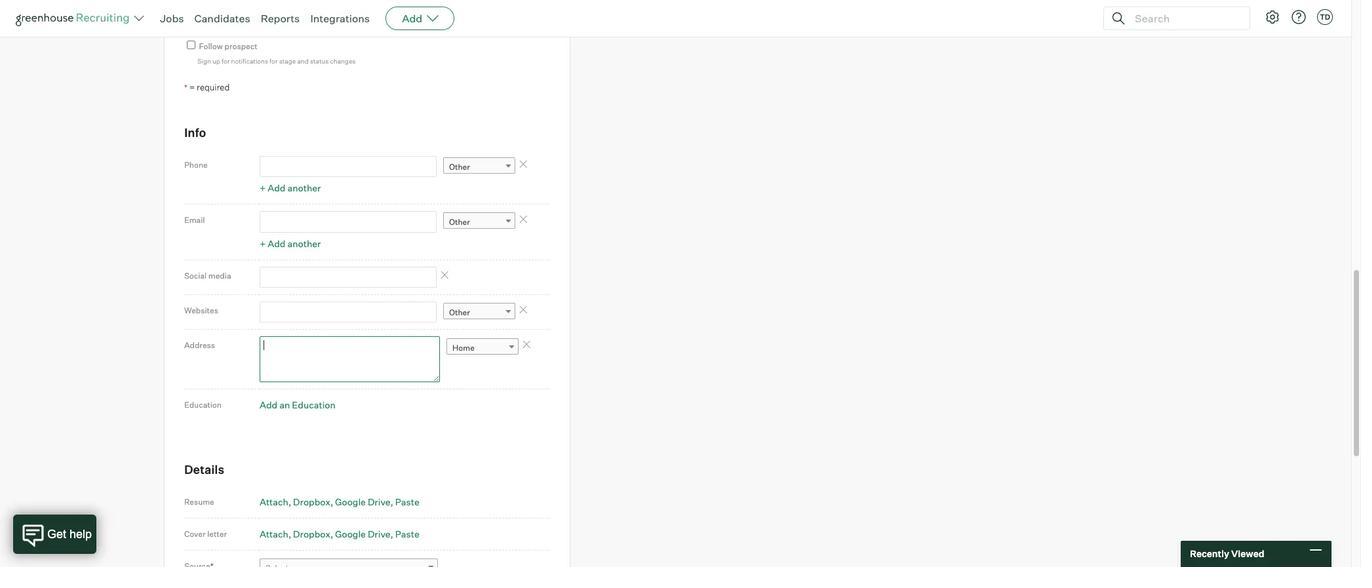 Task type: vqa. For each thing, say whether or not it's contained in the screenshot.
goals
no



Task type: describe. For each thing, give the bounding box(es) containing it.
reports
[[261, 12, 300, 25]]

phone
[[184, 160, 208, 170]]

sign up for notifications for stage and status changes
[[197, 57, 356, 65]]

google for cover letter
[[335, 529, 366, 540]]

attach link for resume
[[260, 497, 291, 508]]

other link for phone
[[443, 158, 516, 177]]

configure image
[[1265, 9, 1281, 25]]

paste for resume
[[395, 497, 420, 508]]

home
[[453, 343, 475, 353]]

td button
[[1315, 7, 1336, 28]]

email
[[184, 215, 205, 225]]

other link for email
[[443, 213, 516, 232]]

+ add another link for email
[[260, 238, 321, 249]]

changes
[[330, 57, 356, 65]]

social media
[[184, 271, 231, 281]]

add an education link
[[260, 400, 336, 411]]

0 horizontal spatial education
[[184, 400, 222, 410]]

*
[[184, 83, 187, 92]]

* = required
[[184, 82, 230, 92]]

3 other from the top
[[449, 308, 470, 318]]

cover letter
[[184, 529, 227, 539]]

status
[[310, 57, 329, 65]]

stage
[[279, 57, 296, 65]]

paste for cover letter
[[395, 529, 420, 540]]

+ add another for phone
[[260, 183, 321, 194]]

viewed
[[1232, 549, 1265, 560]]

details
[[184, 463, 224, 477]]

candidates
[[195, 12, 250, 25]]

google for resume
[[335, 497, 366, 508]]

other for email
[[449, 217, 470, 227]]

another for phone
[[288, 183, 321, 194]]

google drive link for resume
[[335, 497, 393, 508]]

dropbox for cover letter
[[293, 529, 331, 540]]

add button
[[386, 7, 455, 30]]

dropbox link for cover letter
[[293, 529, 333, 540]]

integrations link
[[311, 12, 370, 25]]

reports link
[[261, 12, 300, 25]]

required
[[197, 82, 230, 92]]

up
[[213, 57, 220, 65]]

paste link for resume
[[395, 497, 420, 508]]

+ for phone
[[260, 183, 266, 194]]

recently
[[1191, 549, 1230, 560]]



Task type: locate. For each thing, give the bounding box(es) containing it.
another for email
[[288, 238, 321, 249]]

attach link for cover letter
[[260, 529, 291, 540]]

dropbox link for resume
[[293, 497, 333, 508]]

0 vertical spatial another
[[288, 183, 321, 194]]

1 for from the left
[[222, 57, 230, 65]]

1 vertical spatial dropbox
[[293, 529, 331, 540]]

2 another from the top
[[288, 238, 321, 249]]

0 vertical spatial attach
[[260, 497, 289, 508]]

greenhouse recruiting image
[[16, 10, 134, 26]]

2 dropbox link from the top
[[293, 529, 333, 540]]

social
[[184, 271, 207, 281]]

2 paste from the top
[[395, 529, 420, 540]]

other for phone
[[449, 162, 470, 172]]

Follow prospect checkbox
[[187, 41, 195, 49]]

drive for cover letter
[[368, 529, 391, 540]]

1 paste link from the top
[[395, 497, 420, 508]]

paste link for cover letter
[[395, 529, 420, 540]]

1 dropbox from the top
[[293, 497, 331, 508]]

1 vertical spatial other
[[449, 217, 470, 227]]

other link
[[443, 158, 516, 177], [443, 213, 516, 232], [443, 303, 516, 322]]

0 vertical spatial google drive link
[[335, 497, 393, 508]]

follow
[[199, 41, 223, 51]]

+ add another for email
[[260, 238, 321, 249]]

1 vertical spatial attach link
[[260, 529, 291, 540]]

education
[[292, 400, 336, 411], [184, 400, 222, 410]]

address
[[184, 341, 215, 351]]

0 vertical spatial + add another link
[[260, 183, 321, 194]]

1 + add another link from the top
[[260, 183, 321, 194]]

sign
[[197, 57, 211, 65]]

None text field
[[185, 3, 409, 24], [260, 156, 437, 177], [260, 302, 437, 323], [185, 3, 409, 24], [260, 156, 437, 177], [260, 302, 437, 323]]

td
[[1320, 12, 1331, 22]]

1 vertical spatial google drive link
[[335, 529, 393, 540]]

+ add another link for phone
[[260, 183, 321, 194]]

websites
[[184, 306, 218, 316]]

paste
[[395, 497, 420, 508], [395, 529, 420, 540]]

google
[[335, 497, 366, 508], [335, 529, 366, 540]]

1 horizontal spatial for
[[270, 57, 278, 65]]

add
[[402, 12, 423, 25], [268, 183, 286, 194], [268, 238, 286, 249], [260, 400, 278, 411]]

notifications
[[231, 57, 268, 65]]

add inside popup button
[[402, 12, 423, 25]]

recently viewed
[[1191, 549, 1265, 560]]

1 vertical spatial paste
[[395, 529, 420, 540]]

dropbox for resume
[[293, 497, 331, 508]]

education down address
[[184, 400, 222, 410]]

2 attach from the top
[[260, 529, 289, 540]]

2 drive from the top
[[368, 529, 391, 540]]

2 vertical spatial other link
[[443, 303, 516, 322]]

an
[[280, 400, 290, 411]]

cover
[[184, 529, 206, 539]]

dropbox link
[[293, 497, 333, 508], [293, 529, 333, 540]]

2 + add another from the top
[[260, 238, 321, 249]]

media
[[208, 271, 231, 281]]

td button
[[1318, 9, 1334, 25]]

dropbox
[[293, 497, 331, 508], [293, 529, 331, 540]]

2 other link from the top
[[443, 213, 516, 232]]

0 vertical spatial dropbox link
[[293, 497, 333, 508]]

2 vertical spatial other
[[449, 308, 470, 318]]

0 vertical spatial +
[[260, 183, 266, 194]]

1 another from the top
[[288, 183, 321, 194]]

2 paste link from the top
[[395, 529, 420, 540]]

1 vertical spatial attach
[[260, 529, 289, 540]]

another
[[288, 183, 321, 194], [288, 238, 321, 249]]

1 vertical spatial google
[[335, 529, 366, 540]]

+ add another link
[[260, 183, 321, 194], [260, 238, 321, 249]]

for right up
[[222, 57, 230, 65]]

paste link
[[395, 497, 420, 508], [395, 529, 420, 540]]

2 dropbox from the top
[[293, 529, 331, 540]]

attach dropbox google drive paste for resume
[[260, 497, 420, 508]]

0 vertical spatial attach dropbox google drive paste
[[260, 497, 420, 508]]

attach dropbox google drive paste
[[260, 497, 420, 508], [260, 529, 420, 540]]

0 vertical spatial paste
[[395, 497, 420, 508]]

2 google from the top
[[335, 529, 366, 540]]

attach link
[[260, 497, 291, 508], [260, 529, 291, 540]]

home link
[[447, 338, 519, 357]]

attach for cover letter
[[260, 529, 289, 540]]

+ for email
[[260, 238, 266, 249]]

2 google drive link from the top
[[335, 529, 393, 540]]

attach dropbox google drive paste for cover letter
[[260, 529, 420, 540]]

1 vertical spatial paste link
[[395, 529, 420, 540]]

1 vertical spatial attach dropbox google drive paste
[[260, 529, 420, 540]]

candidates link
[[195, 12, 250, 25]]

3 other link from the top
[[443, 303, 516, 322]]

prospect
[[225, 41, 258, 51]]

integrations
[[311, 12, 370, 25]]

1 vertical spatial + add another link
[[260, 238, 321, 249]]

1 google drive link from the top
[[335, 497, 393, 508]]

1 horizontal spatial education
[[292, 400, 336, 411]]

info
[[184, 126, 206, 140]]

1 vertical spatial another
[[288, 238, 321, 249]]

0 horizontal spatial for
[[222, 57, 230, 65]]

attach for resume
[[260, 497, 289, 508]]

0 vertical spatial other
[[449, 162, 470, 172]]

1 drive from the top
[[368, 497, 391, 508]]

google drive link
[[335, 497, 393, 508], [335, 529, 393, 540]]

Search text field
[[1132, 9, 1239, 28]]

for
[[222, 57, 230, 65], [270, 57, 278, 65]]

attach
[[260, 497, 289, 508], [260, 529, 289, 540]]

jobs
[[160, 12, 184, 25]]

0 vertical spatial google
[[335, 497, 366, 508]]

0 vertical spatial paste link
[[395, 497, 420, 508]]

2 attach dropbox google drive paste from the top
[[260, 529, 420, 540]]

None text field
[[260, 211, 437, 233], [260, 267, 437, 288], [260, 337, 440, 383], [260, 211, 437, 233], [260, 267, 437, 288], [260, 337, 440, 383]]

1 vertical spatial drive
[[368, 529, 391, 540]]

1 + from the top
[[260, 183, 266, 194]]

1 attach link from the top
[[260, 497, 291, 508]]

1 vertical spatial + add another
[[260, 238, 321, 249]]

1 paste from the top
[[395, 497, 420, 508]]

=
[[189, 82, 195, 92]]

drive
[[368, 497, 391, 508], [368, 529, 391, 540]]

1 other link from the top
[[443, 158, 516, 177]]

1 attach dropbox google drive paste from the top
[[260, 497, 420, 508]]

1 vertical spatial other link
[[443, 213, 516, 232]]

follow prospect
[[199, 41, 258, 51]]

google drive link for cover letter
[[335, 529, 393, 540]]

add an education
[[260, 400, 336, 411]]

0 vertical spatial dropbox
[[293, 497, 331, 508]]

+
[[260, 183, 266, 194], [260, 238, 266, 249]]

2 + from the top
[[260, 238, 266, 249]]

0 vertical spatial attach link
[[260, 497, 291, 508]]

1 + add another from the top
[[260, 183, 321, 194]]

education right "an"
[[292, 400, 336, 411]]

1 other from the top
[[449, 162, 470, 172]]

for left "stage"
[[270, 57, 278, 65]]

1 dropbox link from the top
[[293, 497, 333, 508]]

0 vertical spatial + add another
[[260, 183, 321, 194]]

2 + add another link from the top
[[260, 238, 321, 249]]

letter
[[207, 529, 227, 539]]

jobs link
[[160, 12, 184, 25]]

+ add another
[[260, 183, 321, 194], [260, 238, 321, 249]]

2 other from the top
[[449, 217, 470, 227]]

2 attach link from the top
[[260, 529, 291, 540]]

0 vertical spatial drive
[[368, 497, 391, 508]]

1 vertical spatial dropbox link
[[293, 529, 333, 540]]

1 google from the top
[[335, 497, 366, 508]]

resume
[[184, 497, 214, 507]]

2 for from the left
[[270, 57, 278, 65]]

1 vertical spatial +
[[260, 238, 266, 249]]

1 attach from the top
[[260, 497, 289, 508]]

and
[[297, 57, 309, 65]]

other
[[449, 162, 470, 172], [449, 217, 470, 227], [449, 308, 470, 318]]

drive for resume
[[368, 497, 391, 508]]

0 vertical spatial other link
[[443, 158, 516, 177]]



